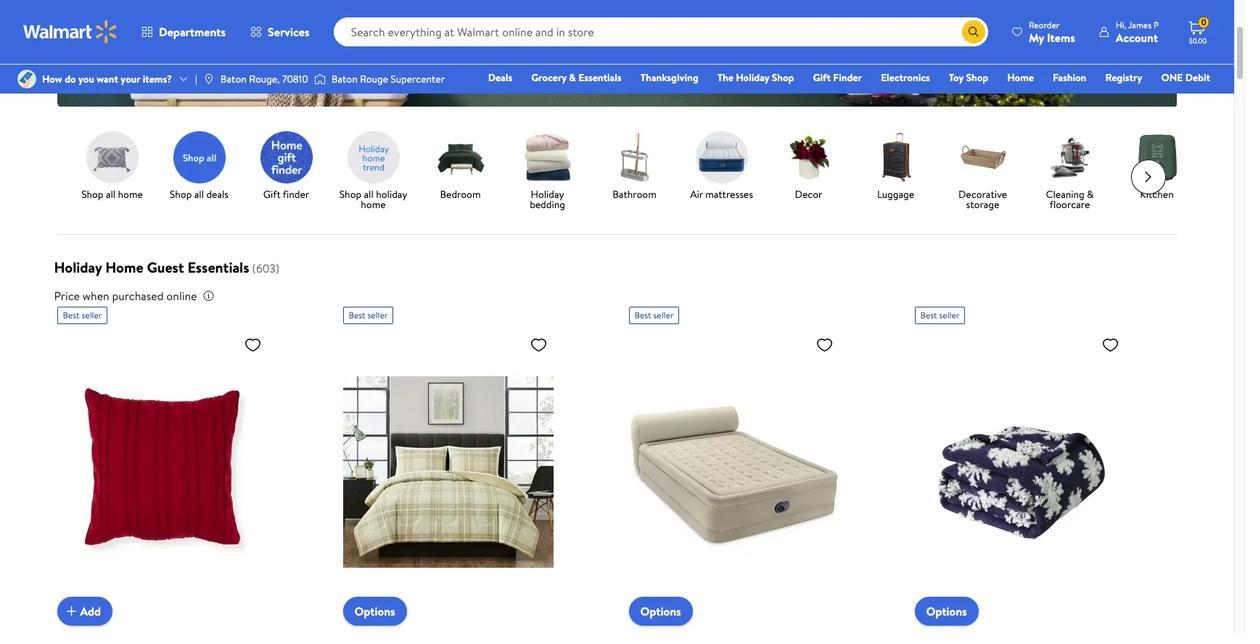 Task type: vqa. For each thing, say whether or not it's contained in the screenshot.
first "recipe" from right
no



Task type: describe. For each thing, give the bounding box(es) containing it.
deals
[[206, 187, 229, 202]]

electronics link
[[874, 70, 937, 86]]

james
[[1128, 19, 1152, 31]]

one
[[1161, 70, 1183, 85]]

holiday for home
[[501, 0, 577, 32]]

kitchen
[[1140, 187, 1174, 202]]

1 vertical spatial home
[[105, 258, 144, 277]]

finder
[[833, 70, 862, 85]]

grocery & essentials
[[531, 70, 622, 85]]

best seller for intex durabeam headboard 18" queen air mattress with built-in pump image at bottom right
[[635, 309, 674, 322]]

holiday home guest essentials (603)
[[54, 258, 279, 277]]

all for deals
[[194, 187, 204, 202]]

how
[[42, 72, 62, 86]]

 image for baton
[[314, 72, 326, 86]]

purchased
[[112, 288, 164, 304]]

items?
[[143, 72, 172, 86]]

soft
[[644, 32, 666, 51]]

best seller for mainstays blue snowflake sherpa throw blanket, 50"x60" image
[[921, 309, 960, 322]]

gift finder link
[[249, 131, 324, 203]]

thanksgiving link
[[634, 70, 705, 86]]

bedding
[[530, 197, 565, 212]]

price when purchased online
[[54, 288, 197, 304]]

$0.00
[[1189, 36, 1207, 46]]

legal information image
[[203, 290, 214, 302]]

cleaning & floorcare
[[1046, 187, 1094, 212]]

storage
[[966, 197, 1000, 212]]

baton rouge, 70810
[[220, 72, 308, 86]]

toy shop link
[[943, 70, 995, 86]]

add to cart image
[[63, 603, 80, 621]]

thanksgiving
[[641, 70, 699, 85]]

options for mainstays 7-piece reversible beige plaid bed in a bag comforter set with sheets, queen image
[[354, 604, 395, 620]]

decorative
[[959, 187, 1007, 202]]

shop all home link
[[74, 131, 150, 203]]

bedroom image
[[434, 131, 487, 184]]

shop all deals
[[170, 187, 229, 202]]

 image for how
[[17, 70, 36, 89]]

kitchen image
[[1131, 131, 1183, 184]]

departments button
[[129, 15, 238, 49]]

bedroom
[[440, 187, 481, 202]]

reorder
[[1029, 19, 1060, 31]]

best for intex durabeam headboard 18" queen air mattress with built-in pump image at bottom right
[[635, 309, 651, 322]]

air mattresses
[[690, 187, 753, 202]]

add to favorites list, intex durabeam headboard 18" queen air mattress with built-in pump image
[[816, 336, 833, 354]]

shop all image
[[173, 131, 225, 184]]

holiday bedding link
[[510, 131, 585, 213]]

gift finder image
[[260, 131, 312, 184]]

holiday right the
[[736, 70, 769, 85]]

from
[[645, 0, 695, 32]]

& inside holiday home from $10 add serene updates & soft touches.
[[632, 32, 641, 51]]

& for cleaning & floorcare
[[1087, 187, 1094, 202]]

1 vertical spatial essentials
[[188, 258, 249, 277]]

shop all holiday home image
[[347, 131, 399, 184]]

options link for mainstays blue snowflake sherpa throw blanket, 50"x60" image
[[915, 597, 979, 626]]

home inside the home link
[[1007, 70, 1034, 85]]

baton rouge supercenter
[[331, 72, 445, 86]]

decorative storage image
[[957, 131, 1009, 184]]

updates
[[585, 32, 629, 51]]

shop for shop all holiday home
[[339, 187, 361, 202]]

how do you want your items?
[[42, 72, 172, 86]]

gift finder link
[[807, 70, 869, 86]]

holiday bedding
[[530, 187, 565, 212]]

air mattresses link
[[684, 131, 759, 203]]

shop all home
[[81, 187, 143, 202]]

air
[[690, 187, 703, 202]]

home link
[[1001, 70, 1041, 86]]

intex durabeam headboard 18" queen air mattress with built-in pump image
[[629, 330, 839, 615]]

mattresses
[[705, 187, 753, 202]]

supercenter
[[391, 72, 445, 86]]

decor image
[[783, 131, 835, 184]]

holiday for bedding
[[531, 187, 564, 202]]

add to favorites list, mainstays decorative throw pillow, holiday sweater knit, 17"x17" square, 1 per pack image
[[244, 336, 262, 354]]

shop all deals link
[[161, 131, 237, 203]]

bedroom link
[[423, 131, 498, 203]]

p
[[1154, 19, 1159, 31]]

toy shop
[[949, 70, 989, 85]]

fashion
[[1053, 70, 1087, 85]]

shop for shop all deals
[[170, 187, 192, 202]]

rouge
[[360, 72, 388, 86]]

luggage image
[[870, 131, 922, 184]]

registry
[[1105, 70, 1142, 85]]

cleaning & floorcare link
[[1032, 131, 1108, 213]]

mainstays 7-piece reversible beige plaid bed in a bag comforter set with sheets, queen image
[[343, 330, 553, 615]]

items
[[1047, 29, 1075, 45]]

add button
[[57, 597, 113, 626]]

add inside holiday home from $10 add serene updates & soft touches.
[[518, 32, 541, 51]]

holiday home from $10. image
[[57, 0, 1177, 107]]

online
[[166, 288, 197, 304]]

baton for baton rouge, 70810
[[220, 72, 247, 86]]

when
[[83, 288, 109, 304]]

gift for gift finder
[[813, 70, 831, 85]]

essentials inside the grocery & essentials link
[[578, 70, 622, 85]]

holiday
[[376, 187, 407, 202]]



Task type: locate. For each thing, give the bounding box(es) containing it.
shop left holiday
[[339, 187, 361, 202]]

1 horizontal spatial gift
[[813, 70, 831, 85]]

grocery
[[531, 70, 567, 85]]

home down shop all home "image" at the left top
[[118, 187, 143, 202]]

essentials
[[578, 70, 622, 85], [188, 258, 249, 277]]

walmart+ link
[[1161, 90, 1217, 106]]

1 best seller from the left
[[63, 309, 102, 322]]

best
[[63, 309, 80, 322], [349, 309, 365, 322], [635, 309, 651, 322], [921, 309, 937, 322]]

debit
[[1186, 70, 1210, 85]]

 image
[[17, 70, 36, 89], [314, 72, 326, 86]]

2 best seller from the left
[[349, 309, 388, 322]]

& left 'soft'
[[632, 32, 641, 51]]

Search search field
[[334, 17, 988, 46]]

1 horizontal spatial home
[[361, 197, 386, 212]]

want
[[97, 72, 118, 86]]

all down shop all home "image" at the left top
[[106, 187, 116, 202]]

holiday for home
[[54, 258, 102, 277]]

2 horizontal spatial &
[[1087, 187, 1094, 202]]

0 vertical spatial home
[[1007, 70, 1034, 85]]

hi, james p account
[[1116, 19, 1159, 45]]

search icon image
[[968, 26, 980, 38]]

toy
[[949, 70, 964, 85]]

2 vertical spatial &
[[1087, 187, 1094, 202]]

shop all home image
[[86, 131, 138, 184]]

deals
[[488, 70, 512, 85]]

shop inside shop all holiday home
[[339, 187, 361, 202]]

& right cleaning
[[1087, 187, 1094, 202]]

1 vertical spatial gift
[[263, 187, 281, 202]]

0 horizontal spatial options link
[[343, 597, 407, 626]]

gift finder
[[263, 187, 309, 202]]

1 baton from the left
[[220, 72, 247, 86]]

home up price when purchased online
[[105, 258, 144, 277]]

0 horizontal spatial home
[[105, 258, 144, 277]]

1 horizontal spatial add
[[518, 32, 541, 51]]

all left deals
[[194, 187, 204, 202]]

2 horizontal spatial home
[[583, 0, 639, 32]]

options
[[354, 604, 395, 620], [640, 604, 681, 620], [926, 604, 967, 620]]

serene
[[544, 32, 581, 51]]

grocery & essentials link
[[525, 70, 628, 86]]

0 horizontal spatial  image
[[17, 70, 36, 89]]

0 vertical spatial gift
[[813, 70, 831, 85]]

all inside shop all holiday home
[[364, 187, 374, 202]]

the holiday shop
[[717, 70, 794, 85]]

do
[[65, 72, 76, 86]]

best for mainstays 7-piece reversible beige plaid bed in a bag comforter set with sheets, queen image
[[349, 309, 365, 322]]

decor
[[795, 187, 822, 202]]

all left holiday
[[364, 187, 374, 202]]

seller for mainstays 7-piece reversible beige plaid bed in a bag comforter set with sheets, queen image
[[368, 309, 388, 322]]

options link for mainstays 7-piece reversible beige plaid bed in a bag comforter set with sheets, queen image
[[343, 597, 407, 626]]

0 horizontal spatial options
[[354, 604, 395, 620]]

3 seller from the left
[[653, 309, 674, 322]]

1 best from the left
[[63, 309, 80, 322]]

gift finder
[[813, 70, 862, 85]]

holiday up the price
[[54, 258, 102, 277]]

1 horizontal spatial options link
[[629, 597, 693, 626]]

shop down shop all home "image" at the left top
[[81, 187, 103, 202]]

1 horizontal spatial home
[[1007, 70, 1034, 85]]

all for home
[[106, 187, 116, 202]]

2 baton from the left
[[331, 72, 358, 86]]

options for intex durabeam headboard 18" queen air mattress with built-in pump image at bottom right
[[640, 604, 681, 620]]

all for holiday
[[364, 187, 374, 202]]

bathroom
[[613, 187, 657, 202]]

Walmart Site-Wide search field
[[334, 17, 988, 46]]

shop left deals
[[170, 187, 192, 202]]

decorative storage
[[959, 187, 1007, 212]]

add
[[518, 32, 541, 51], [80, 604, 101, 620]]

0 horizontal spatial baton
[[220, 72, 247, 86]]

one debit walmart+
[[1161, 70, 1210, 105]]

1 options from the left
[[354, 604, 395, 620]]

0 vertical spatial add
[[518, 32, 541, 51]]

best seller
[[63, 309, 102, 322], [349, 309, 388, 322], [635, 309, 674, 322], [921, 309, 960, 322]]

holiday inside holiday home from $10 add serene updates & soft touches.
[[501, 0, 577, 32]]

gift for gift finder
[[263, 187, 281, 202]]

the
[[717, 70, 734, 85]]

70810
[[282, 72, 308, 86]]

seller for intex durabeam headboard 18" queen air mattress with built-in pump image at bottom right
[[653, 309, 674, 322]]

reorder my items
[[1029, 19, 1075, 45]]

& right 'grocery'
[[569, 70, 576, 85]]

options link
[[343, 597, 407, 626], [629, 597, 693, 626], [915, 597, 979, 626]]

walmart image
[[23, 20, 118, 44]]

3 options from the left
[[926, 604, 967, 620]]

0
[[1201, 16, 1207, 28]]

1 horizontal spatial &
[[632, 32, 641, 51]]

best seller for mainstays 7-piece reversible beige plaid bed in a bag comforter set with sheets, queen image
[[349, 309, 388, 322]]

shop
[[772, 70, 794, 85], [966, 70, 989, 85], [81, 187, 103, 202], [170, 187, 192, 202], [339, 187, 361, 202]]

hi,
[[1116, 19, 1127, 31]]

cleaning
[[1046, 187, 1085, 202]]

floorcare
[[1050, 197, 1090, 212]]

next slide for chipmodulewithimages list image
[[1131, 160, 1166, 195]]

bathroom image
[[608, 131, 661, 184]]

cleaning & floorcare image
[[1044, 131, 1096, 184]]

options link for intex durabeam headboard 18" queen air mattress with built-in pump image at bottom right
[[629, 597, 693, 626]]

2 best from the left
[[349, 309, 365, 322]]

holiday bedding image
[[521, 131, 574, 184]]

shop right toy
[[966, 70, 989, 85]]

3 options link from the left
[[915, 597, 979, 626]]

the holiday shop link
[[711, 70, 801, 86]]

3 best from the left
[[635, 309, 651, 322]]

1 horizontal spatial all
[[194, 187, 204, 202]]

best for mainstays blue snowflake sherpa throw blanket, 50"x60" image
[[921, 309, 937, 322]]

2 options link from the left
[[629, 597, 693, 626]]

shop for shop all home
[[81, 187, 103, 202]]

decor link
[[771, 131, 846, 203]]

best for the mainstays decorative throw pillow, holiday sweater knit, 17"x17" square, 1 per pack image
[[63, 309, 80, 322]]

my
[[1029, 29, 1044, 45]]

 image right 70810
[[314, 72, 326, 86]]

0 horizontal spatial add
[[80, 604, 101, 620]]

0 $0.00
[[1189, 16, 1207, 46]]

account
[[1116, 29, 1158, 45]]

2 seller from the left
[[368, 309, 388, 322]]

home down 'my'
[[1007, 70, 1034, 85]]

shop all holiday home link
[[336, 131, 411, 213]]

2 all from the left
[[194, 187, 204, 202]]

services button
[[238, 15, 322, 49]]

registry link
[[1099, 70, 1149, 86]]

your
[[121, 72, 140, 86]]

0 vertical spatial &
[[632, 32, 641, 51]]

1 vertical spatial add
[[80, 604, 101, 620]]

kitchen link
[[1119, 131, 1195, 203]]

mainstays blue snowflake sherpa throw blanket, 50"x60" image
[[915, 330, 1125, 615]]

holiday
[[501, 0, 577, 32], [736, 70, 769, 85], [531, 187, 564, 202], [54, 258, 102, 277]]

3 all from the left
[[364, 187, 374, 202]]

home inside holiday home from $10 add serene updates & soft touches.
[[583, 0, 639, 32]]

walmart+
[[1167, 91, 1210, 105]]

2 options from the left
[[640, 604, 681, 620]]

rouge,
[[249, 72, 280, 86]]

2 horizontal spatial all
[[364, 187, 374, 202]]

you
[[78, 72, 94, 86]]

1 vertical spatial &
[[569, 70, 576, 85]]

seller
[[82, 309, 102, 322], [368, 309, 388, 322], [653, 309, 674, 322], [939, 309, 960, 322]]

& inside cleaning & floorcare
[[1087, 187, 1094, 202]]

1 seller from the left
[[82, 309, 102, 322]]

add to favorites list, mainstays 7-piece reversible beige plaid bed in a bag comforter set with sheets, queen image
[[530, 336, 548, 354]]

holiday up 'grocery'
[[501, 0, 577, 32]]

touches.
[[669, 32, 717, 51]]

|
[[195, 72, 197, 86]]

fashion link
[[1046, 70, 1093, 86]]

1 horizontal spatial baton
[[331, 72, 358, 86]]

0 horizontal spatial &
[[569, 70, 576, 85]]

home left 'soft'
[[583, 0, 639, 32]]

2 horizontal spatial options link
[[915, 597, 979, 626]]

baton for baton rouge supercenter
[[331, 72, 358, 86]]

home down shop all holiday home image
[[361, 197, 386, 212]]

0 horizontal spatial gift
[[263, 187, 281, 202]]

3 best seller from the left
[[635, 309, 674, 322]]

1 horizontal spatial  image
[[314, 72, 326, 86]]

home inside shop all holiday home
[[361, 197, 386, 212]]

baton left rouge,
[[220, 72, 247, 86]]

add to favorites list, mainstays blue snowflake sherpa throw blanket, 50"x60" image
[[1102, 336, 1119, 354]]

shop left gift finder link
[[772, 70, 794, 85]]

finder
[[283, 187, 309, 202]]

0 horizontal spatial all
[[106, 187, 116, 202]]

decorative storage link
[[945, 131, 1021, 213]]

add inside button
[[80, 604, 101, 620]]

seller for mainstays blue snowflake sherpa throw blanket, 50"x60" image
[[939, 309, 960, 322]]

deals link
[[482, 70, 519, 86]]

1 horizontal spatial essentials
[[578, 70, 622, 85]]

 image left how in the top of the page
[[17, 70, 36, 89]]

bathroom link
[[597, 131, 672, 203]]

holiday inside holiday bedding
[[531, 187, 564, 202]]

4 best from the left
[[921, 309, 937, 322]]

4 best seller from the left
[[921, 309, 960, 322]]

essentials down updates
[[578, 70, 622, 85]]

one debit link
[[1155, 70, 1217, 86]]

0 horizontal spatial essentials
[[188, 258, 249, 277]]

shop all holiday home
[[339, 187, 407, 212]]

gift
[[813, 70, 831, 85], [263, 187, 281, 202]]

holiday down holiday bedding image
[[531, 187, 564, 202]]

seller for the mainstays decorative throw pillow, holiday sweater knit, 17"x17" square, 1 per pack image
[[82, 309, 102, 322]]

guest
[[147, 258, 184, 277]]

0 vertical spatial essentials
[[578, 70, 622, 85]]

holiday home from $10 add serene updates & soft touches.
[[501, 0, 734, 51]]

1 options link from the left
[[343, 597, 407, 626]]

luggage
[[877, 187, 914, 202]]

1 all from the left
[[106, 187, 116, 202]]

options for mainstays blue snowflake sherpa throw blanket, 50"x60" image
[[926, 604, 967, 620]]

$10
[[700, 0, 734, 32]]

4 seller from the left
[[939, 309, 960, 322]]

essentials up legal information icon
[[188, 258, 249, 277]]

 image
[[203, 73, 215, 85]]

mainstays decorative throw pillow, holiday sweater knit, 17"x17" square, 1 per pack image
[[57, 330, 267, 615]]

1 horizontal spatial options
[[640, 604, 681, 620]]

electronics
[[881, 70, 930, 85]]

price
[[54, 288, 80, 304]]

0 horizontal spatial home
[[118, 187, 143, 202]]

2 horizontal spatial options
[[926, 604, 967, 620]]

& for grocery & essentials
[[569, 70, 576, 85]]

(603)
[[252, 261, 279, 277]]

baton left rouge on the left top of page
[[331, 72, 358, 86]]

air mattresses image
[[696, 131, 748, 184]]

luggage link
[[858, 131, 934, 203]]

best seller for the mainstays decorative throw pillow, holiday sweater knit, 17"x17" square, 1 per pack image
[[63, 309, 102, 322]]

departments
[[159, 24, 226, 40]]



